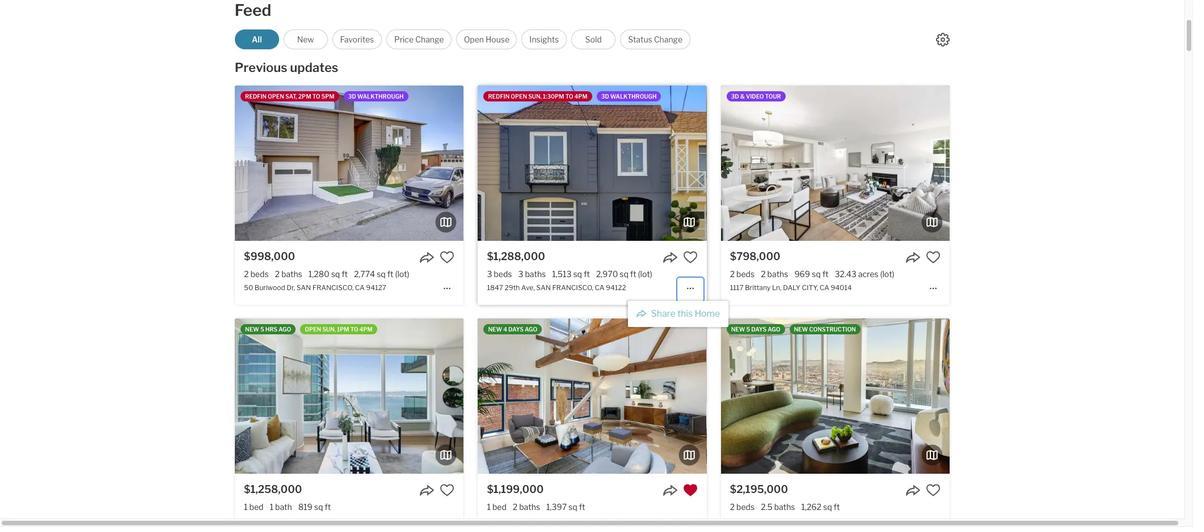 Task type: locate. For each thing, give the bounding box(es) containing it.
ft up 650 delancey st #304, san francisco, ca 94107
[[579, 503, 585, 513]]

1 bed up 425
[[244, 503, 264, 513]]

1 new from the left
[[245, 326, 259, 333]]

2 beds up 50
[[244, 270, 269, 279]]

2 ago from the left
[[525, 326, 537, 333]]

2 beds
[[244, 270, 269, 279], [730, 270, 755, 279], [730, 503, 755, 513]]

2pm
[[298, 93, 311, 100]]

2 3d walkthrough from the left
[[601, 93, 657, 100]]

0 horizontal spatial 4pm
[[359, 326, 373, 333]]

1 horizontal spatial ago
[[525, 326, 537, 333]]

san right ave,
[[536, 284, 551, 292]]

feed
[[235, 1, 271, 20]]

sq right 1,397
[[569, 503, 577, 513]]

photo of 181 fremont unit 60c, san francisco, ca 94105 image
[[492, 319, 721, 475], [721, 319, 950, 475], [950, 319, 1178, 475]]

1,397
[[546, 503, 567, 513]]

3 beds
[[487, 270, 512, 279]]

san down 1,397 sq ft
[[562, 517, 574, 526]]

1 for $1,199,000
[[487, 503, 491, 513]]

walkthrough for $998,000
[[357, 93, 404, 100]]

1 horizontal spatial redfin
[[488, 93, 510, 100]]

baths for $798,000
[[767, 270, 788, 279]]

beds up 181
[[737, 503, 755, 513]]

new 5 hrs ago
[[245, 326, 291, 333]]

0 horizontal spatial san
[[562, 517, 574, 526]]

baths up ave,
[[525, 270, 546, 279]]

2.5
[[761, 503, 773, 513]]

san
[[562, 517, 574, 526], [802, 517, 814, 526]]

sq for $798,000
[[812, 270, 821, 279]]

1 left bath on the left bottom
[[270, 503, 274, 513]]

2 beds for $2,195,000
[[730, 503, 755, 513]]

photo of 50 burlwood dr, san francisco, ca 94127 image
[[6, 86, 235, 241], [235, 86, 464, 241], [464, 86, 692, 241]]

open
[[268, 93, 284, 100], [511, 93, 527, 100], [305, 326, 321, 333]]

san down "1,262" at the bottom of the page
[[802, 517, 814, 526]]

2 new from the left
[[488, 326, 502, 333]]

0 horizontal spatial bed
[[249, 503, 264, 513]]

1 san from the left
[[562, 517, 574, 526]]

1 walkthrough from the left
[[357, 93, 404, 100]]

favorite button checkbox
[[926, 250, 941, 265], [440, 484, 455, 498], [926, 484, 941, 498]]

3 up 1847
[[487, 270, 492, 279]]

1st
[[258, 517, 268, 526]]

sq right 1,513
[[573, 270, 582, 279]]

650
[[487, 517, 501, 526]]

days down 'brittany' in the bottom of the page
[[751, 326, 767, 333]]

2 baths up the ln, on the bottom right of page
[[761, 270, 788, 279]]

3d left &
[[731, 93, 739, 100]]

bed up 650
[[492, 503, 507, 513]]

1 ago from the left
[[279, 326, 291, 333]]

delancey
[[502, 517, 532, 526]]

san for $998,000
[[297, 284, 311, 292]]

1 horizontal spatial san
[[802, 517, 814, 526]]

francisco, down 1,280 sq ft
[[312, 284, 354, 292]]

3d walkthrough
[[348, 93, 404, 100], [601, 93, 657, 100]]

0 horizontal spatial 1
[[244, 503, 248, 513]]

days for $2,195,000
[[751, 326, 767, 333]]

(lot) right 2,774
[[395, 270, 409, 279]]

price
[[394, 35, 414, 44]]

photo of 1117 brittany ln, daly city, ca 94014 image
[[492, 86, 721, 241], [721, 86, 950, 241], [950, 86, 1178, 241]]

2 redfin from the left
[[488, 93, 510, 100]]

0 horizontal spatial change
[[415, 35, 444, 44]]

bed up 425
[[249, 503, 264, 513]]

3 photo of 50 burlwood dr, san francisco, ca 94127 image from the left
[[464, 86, 692, 241]]

1 redfin from the left
[[245, 93, 267, 100]]

open left the 1:30pm in the top of the page
[[511, 93, 527, 100]]

san
[[297, 284, 311, 292], [536, 284, 551, 292], [302, 517, 317, 526]]

redfin left the 1:30pm in the top of the page
[[488, 93, 510, 100]]

ft up '425 1st st #4307, san francisco, ca 94105'
[[325, 503, 331, 513]]

francisco, down 819 sq ft
[[318, 517, 359, 526]]

0 horizontal spatial 94105
[[372, 517, 393, 526]]

1 photo of 650 delancey st #304, san francisco, ca 94107 image from the left
[[249, 319, 478, 475]]

1 horizontal spatial 4pm
[[574, 93, 588, 100]]

0 horizontal spatial 1 bed
[[244, 503, 264, 513]]

0 horizontal spatial walkthrough
[[357, 93, 404, 100]]

2 baths for $998,000
[[275, 270, 302, 279]]

new left construction
[[794, 326, 808, 333]]

burlwood
[[255, 284, 285, 292]]

819 sq ft
[[298, 503, 331, 513]]

redfin for $998,000
[[245, 93, 267, 100]]

1117 brittany ln, daly city, ca 94014
[[730, 284, 852, 292]]

ft right "1,262" at the bottom of the page
[[834, 503, 840, 513]]

favorite button image
[[440, 250, 455, 265], [683, 250, 698, 265], [440, 484, 455, 498], [683, 484, 698, 498]]

3 new from the left
[[731, 326, 745, 333]]

2 photo of 425 1st st #4307, san francisco, ca 94105 image from the left
[[235, 319, 464, 475]]

$1,288,000
[[487, 251, 545, 263]]

1 horizontal spatial 5
[[746, 326, 750, 333]]

francisco, down 1,513 sq ft
[[552, 284, 593, 292]]

new for $1,258,000
[[245, 326, 259, 333]]

baths for $1,288,000
[[525, 270, 546, 279]]

st left #304,
[[533, 517, 540, 526]]

ft for $998,000
[[342, 270, 348, 279]]

san for $1,199,000
[[562, 517, 574, 526]]

sun, left the 1:30pm in the top of the page
[[528, 93, 542, 100]]

1,513
[[552, 270, 572, 279]]

bed for $1,258,000
[[249, 503, 264, 513]]

425 1st st #4307, san francisco, ca 94105
[[244, 517, 393, 526]]

2 san from the left
[[802, 517, 814, 526]]

2 3 from the left
[[518, 270, 523, 279]]

(lot) for $1,288,000
[[638, 270, 652, 279]]

1 horizontal spatial sun,
[[528, 93, 542, 100]]

1 photo of 1117 brittany ln, daly city, ca 94014 image from the left
[[492, 86, 721, 241]]

option group containing all
[[235, 30, 691, 49]]

sq
[[331, 270, 340, 279], [377, 270, 386, 279], [573, 270, 582, 279], [620, 270, 629, 279], [812, 270, 821, 279], [314, 503, 323, 513], [569, 503, 577, 513], [823, 503, 832, 513]]

1 bed for $1,258,000
[[244, 503, 264, 513]]

1 3d from the left
[[348, 93, 356, 100]]

(lot) right acres
[[880, 270, 895, 279]]

ft left 32.43
[[823, 270, 829, 279]]

ca
[[355, 284, 365, 292], [595, 284, 605, 292], [820, 284, 829, 292], [361, 517, 370, 526], [609, 517, 618, 526], [849, 517, 859, 526]]

bed
[[249, 503, 264, 513], [492, 503, 507, 513]]

sq right "1,262" at the bottom of the page
[[823, 503, 832, 513]]

change right status
[[654, 35, 683, 44]]

new left 'hrs'
[[245, 326, 259, 333]]

1 horizontal spatial st
[[533, 517, 540, 526]]

3 photo of 650 delancey st #304, san francisco, ca 94107 image from the left
[[707, 319, 935, 475]]

2 change from the left
[[654, 35, 683, 44]]

1 photo of 181 fremont unit 60c, san francisco, ca 94105 image from the left
[[492, 319, 721, 475]]

ago right 'hrs'
[[279, 326, 291, 333]]

$798,000
[[730, 251, 781, 263]]

sun,
[[528, 93, 542, 100], [322, 326, 336, 333]]

1 bed
[[244, 503, 264, 513], [487, 503, 507, 513]]

94014
[[831, 284, 852, 292]]

1 (lot) from the left
[[395, 270, 409, 279]]

city,
[[802, 284, 818, 292]]

1 1 bed from the left
[[244, 503, 264, 513]]

2.5 baths
[[761, 503, 795, 513]]

new down 1117
[[731, 326, 745, 333]]

2 1 bed from the left
[[487, 503, 507, 513]]

sq up 94127
[[377, 270, 386, 279]]

new left 4 on the left
[[488, 326, 502, 333]]

to
[[312, 93, 320, 100], [565, 93, 573, 100], [350, 326, 358, 333]]

0 horizontal spatial (lot)
[[395, 270, 409, 279]]

3d walkthrough for $1,288,000
[[601, 93, 657, 100]]

1 favorite button image from the top
[[926, 250, 941, 265]]

(lot) right 2,970
[[638, 270, 652, 279]]

baths up dr,
[[281, 270, 302, 279]]

ft left 2,774
[[342, 270, 348, 279]]

2 horizontal spatial 2 baths
[[761, 270, 788, 279]]

new 4 days ago
[[488, 326, 537, 333]]

favorite button image for $2,195,000
[[926, 484, 941, 498]]

days
[[508, 326, 524, 333], [751, 326, 767, 333]]

1 horizontal spatial bed
[[492, 503, 507, 513]]

3d right 5pm
[[348, 93, 356, 100]]

2 horizontal spatial 3d
[[731, 93, 739, 100]]

baths up the ln, on the bottom right of page
[[767, 270, 788, 279]]

1 bed for $1,199,000
[[487, 503, 507, 513]]

32.43
[[835, 270, 857, 279]]

to right 2pm
[[312, 93, 320, 100]]

favorite button checkbox
[[440, 250, 455, 265], [683, 250, 698, 265], [683, 484, 698, 498]]

1 3 from the left
[[487, 270, 492, 279]]

0 horizontal spatial 3d
[[348, 93, 356, 100]]

94105
[[372, 517, 393, 526], [860, 517, 882, 526]]

0 horizontal spatial 2 baths
[[275, 270, 302, 279]]

fremont
[[742, 517, 770, 526]]

st right 1st
[[269, 517, 276, 526]]

1 horizontal spatial 94105
[[860, 517, 882, 526]]

san for $1,288,000
[[536, 284, 551, 292]]

sq for $1,199,000
[[569, 503, 577, 513]]

0 horizontal spatial 3d walkthrough
[[348, 93, 404, 100]]

(lot)
[[395, 270, 409, 279], [638, 270, 652, 279], [880, 270, 895, 279]]

2 (lot) from the left
[[638, 270, 652, 279]]

option group
[[235, 30, 691, 49]]

1 horizontal spatial francisco,
[[816, 517, 848, 526]]

1 horizontal spatial 3d walkthrough
[[601, 93, 657, 100]]

previous
[[235, 60, 287, 75]]

photo of 425 1st st #4307, san francisco, ca 94105 image
[[6, 319, 235, 475], [235, 319, 464, 475], [464, 319, 692, 475]]

3 photo of 1847 29th ave, san francisco, ca 94122 image from the left
[[707, 86, 935, 241]]

1 up 425
[[244, 503, 248, 513]]

2 beds up 1117
[[730, 270, 755, 279]]

3d walkthrough for $998,000
[[348, 93, 404, 100]]

1 vertical spatial favorite button image
[[926, 484, 941, 498]]

sun, left '1pm'
[[322, 326, 336, 333]]

francisco, down 1,397 sq ft
[[575, 517, 607, 526]]

ft
[[342, 270, 348, 279], [387, 270, 393, 279], [584, 270, 590, 279], [630, 270, 636, 279], [823, 270, 829, 279], [325, 503, 331, 513], [579, 503, 585, 513], [834, 503, 840, 513]]

Status Change radio
[[620, 30, 691, 49]]

4pm
[[574, 93, 588, 100], [359, 326, 373, 333]]

open for $1,288,000
[[511, 93, 527, 100]]

2 94105 from the left
[[860, 517, 882, 526]]

new
[[245, 326, 259, 333], [488, 326, 502, 333], [731, 326, 745, 333], [794, 326, 808, 333]]

3 1 from the left
[[487, 503, 491, 513]]

0 horizontal spatial to
[[312, 93, 320, 100]]

sq right 969
[[812, 270, 821, 279]]

2 baths up dr,
[[275, 270, 302, 279]]

1 vertical spatial 4pm
[[359, 326, 373, 333]]

1 days from the left
[[508, 326, 524, 333]]

1 horizontal spatial 1 bed
[[487, 503, 507, 513]]

to for $998,000
[[312, 93, 320, 100]]

open left sat, at the left of the page
[[268, 93, 284, 100]]

1 horizontal spatial change
[[654, 35, 683, 44]]

hrs
[[265, 326, 277, 333]]

0 horizontal spatial open
[[268, 93, 284, 100]]

1 1 from the left
[[244, 503, 248, 513]]

3 ago from the left
[[768, 326, 780, 333]]

1 horizontal spatial days
[[751, 326, 767, 333]]

5
[[260, 326, 264, 333], [746, 326, 750, 333]]

beds up burlwood
[[250, 270, 269, 279]]

0 horizontal spatial sun,
[[322, 326, 336, 333]]

1 horizontal spatial (lot)
[[638, 270, 652, 279]]

2 5 from the left
[[746, 326, 750, 333]]

0 horizontal spatial st
[[269, 517, 276, 526]]

ago right 4 on the left
[[525, 326, 537, 333]]

1 94105 from the left
[[372, 517, 393, 526]]

1 horizontal spatial to
[[350, 326, 358, 333]]

beds up 1847
[[494, 270, 512, 279]]

open left '1pm'
[[305, 326, 321, 333]]

2 bed from the left
[[492, 503, 507, 513]]

2 up 50
[[244, 270, 249, 279]]

ft right 2,774
[[387, 270, 393, 279]]

sq right '1,280'
[[331, 270, 340, 279]]

1 for $1,258,000
[[244, 503, 248, 513]]

favorite button image
[[926, 250, 941, 265], [926, 484, 941, 498]]

status change
[[628, 35, 683, 44]]

3
[[487, 270, 492, 279], [518, 270, 523, 279]]

2 beds up 181
[[730, 503, 755, 513]]

1 3d walkthrough from the left
[[348, 93, 404, 100]]

st for $1,258,000
[[269, 517, 276, 526]]

1 horizontal spatial 2 baths
[[513, 503, 540, 513]]

favorite button image for $798,000
[[926, 250, 941, 265]]

2 days from the left
[[751, 326, 767, 333]]

2 baths
[[275, 270, 302, 279], [761, 270, 788, 279], [513, 503, 540, 513]]

0 horizontal spatial days
[[508, 326, 524, 333]]

3 (lot) from the left
[[880, 270, 895, 279]]

share this home
[[651, 309, 720, 320]]

redfin for $1,288,000
[[488, 93, 510, 100]]

1 photo of 1847 29th ave, san francisco, ca 94122 image from the left
[[249, 86, 478, 241]]

days right 4 on the left
[[508, 326, 524, 333]]

0 horizontal spatial ago
[[279, 326, 291, 333]]

1 5 from the left
[[260, 326, 264, 333]]

beds for $998,000
[[250, 270, 269, 279]]

1 bath
[[270, 503, 292, 513]]

1 francisco, from the left
[[575, 517, 607, 526]]

photo of 1847 29th ave, san francisco, ca 94122 image
[[249, 86, 478, 241], [478, 86, 707, 241], [707, 86, 935, 241]]

2
[[244, 270, 249, 279], [275, 270, 280, 279], [730, 270, 735, 279], [761, 270, 766, 279], [513, 503, 518, 513], [730, 503, 735, 513]]

ft for $2,195,000
[[834, 503, 840, 513]]

favorite button checkbox for $998,000
[[440, 250, 455, 265]]

1 up 650
[[487, 503, 491, 513]]

beds
[[250, 270, 269, 279], [494, 270, 512, 279], [737, 270, 755, 279], [737, 503, 755, 513]]

baths up unit
[[774, 503, 795, 513]]

ft for $1,258,000
[[325, 503, 331, 513]]

0 horizontal spatial 3
[[487, 270, 492, 279]]

1 horizontal spatial 3
[[518, 270, 523, 279]]

open
[[464, 35, 484, 44]]

share this home button
[[636, 309, 721, 320]]

819
[[298, 503, 313, 513]]

Sold radio
[[571, 30, 616, 49]]

san right dr,
[[297, 284, 311, 292]]

2 horizontal spatial open
[[511, 93, 527, 100]]

2 beds for $998,000
[[244, 270, 269, 279]]

50 burlwood dr, san francisco, ca 94127
[[244, 284, 386, 292]]

photo of 650 delancey st #304, san francisco, ca 94107 image
[[249, 319, 478, 475], [478, 319, 707, 475], [707, 319, 935, 475]]

to right the 1:30pm in the top of the page
[[565, 93, 573, 100]]

0 horizontal spatial 5
[[260, 326, 264, 333]]

0 vertical spatial favorite button image
[[926, 250, 941, 265]]

baths up delancey
[[519, 503, 540, 513]]

2 baths for $798,000
[[761, 270, 788, 279]]

2 baths up delancey
[[513, 503, 540, 513]]

sq for $1,288,000
[[573, 270, 582, 279]]

0 horizontal spatial redfin
[[245, 93, 267, 100]]

2 horizontal spatial 1
[[487, 503, 491, 513]]

3 for 3 baths
[[518, 270, 523, 279]]

2 horizontal spatial to
[[565, 93, 573, 100]]

beds up 1117
[[737, 270, 755, 279]]

2 walkthrough from the left
[[610, 93, 657, 100]]

2 st from the left
[[533, 517, 540, 526]]

1847
[[487, 284, 503, 292]]

2 horizontal spatial (lot)
[[880, 270, 895, 279]]

5 for $2,195,000
[[746, 326, 750, 333]]

&
[[740, 93, 745, 100]]

ft left 2,970
[[584, 270, 590, 279]]

redfin down previous
[[245, 93, 267, 100]]

1 horizontal spatial 1
[[270, 503, 274, 513]]

change right price
[[415, 35, 444, 44]]

3d
[[348, 93, 356, 100], [601, 93, 609, 100], [731, 93, 739, 100]]

sq for $2,195,000
[[823, 503, 832, 513]]

4pm right the 1:30pm in the top of the page
[[574, 93, 588, 100]]

5 down 'brittany' in the bottom of the page
[[746, 326, 750, 333]]

new
[[297, 35, 314, 44]]

1 bed from the left
[[249, 503, 264, 513]]

2 favorite button image from the top
[[926, 484, 941, 498]]

3d right the 1:30pm in the top of the page
[[601, 93, 609, 100]]

3d for $1,288,000
[[601, 93, 609, 100]]

2 francisco, from the left
[[816, 517, 848, 526]]

2 baths for $1,199,000
[[513, 503, 540, 513]]

3 up ave,
[[518, 270, 523, 279]]

5 left 'hrs'
[[260, 326, 264, 333]]

1 bed up 650
[[487, 503, 507, 513]]

0 horizontal spatial francisco,
[[575, 517, 607, 526]]

change
[[415, 35, 444, 44], [654, 35, 683, 44]]

3 photo of 1117 brittany ln, daly city, ca 94014 image from the left
[[950, 86, 1178, 241]]

1 change from the left
[[415, 35, 444, 44]]

1 horizontal spatial walkthrough
[[610, 93, 657, 100]]

2 3d from the left
[[601, 93, 609, 100]]

1 horizontal spatial 3d
[[601, 93, 609, 100]]

sq right 819
[[314, 503, 323, 513]]

ago down the ln, on the bottom right of page
[[768, 326, 780, 333]]

2 horizontal spatial ago
[[768, 326, 780, 333]]

francisco, down 1,262 sq ft
[[816, 517, 848, 526]]

4pm right '1pm'
[[359, 326, 373, 333]]

to right '1pm'
[[350, 326, 358, 333]]

st
[[269, 517, 276, 526], [533, 517, 540, 526]]

1 st from the left
[[269, 517, 276, 526]]

francisco,
[[312, 284, 354, 292], [552, 284, 593, 292], [318, 517, 359, 526]]

2 photo of 650 delancey st #304, san francisco, ca 94107 image from the left
[[478, 319, 707, 475]]

walkthrough
[[357, 93, 404, 100], [610, 93, 657, 100]]



Task type: describe. For each thing, give the bounding box(es) containing it.
3 baths
[[518, 270, 546, 279]]

3d & video tour
[[731, 93, 781, 100]]

favorite button image for $1,258,000
[[440, 484, 455, 498]]

5pm
[[321, 93, 335, 100]]

san for $2,195,000
[[802, 517, 814, 526]]

29th
[[505, 284, 520, 292]]

181 fremont unit 60c, san francisco, ca 94105
[[730, 517, 882, 526]]

new for $2,195,000
[[731, 326, 745, 333]]

969 sq ft
[[795, 270, 829, 279]]

1117
[[730, 284, 744, 292]]

san down 819
[[302, 517, 317, 526]]

#304,
[[541, 517, 560, 526]]

3 for 3 beds
[[487, 270, 492, 279]]

969
[[795, 270, 810, 279]]

beds for $1,288,000
[[494, 270, 512, 279]]

bed for $1,199,000
[[492, 503, 507, 513]]

2 up 1117
[[730, 270, 735, 279]]

ln,
[[772, 284, 782, 292]]

updates
[[290, 60, 338, 75]]

1,280
[[309, 270, 329, 279]]

francisco, for $998,000
[[312, 284, 354, 292]]

home
[[695, 309, 720, 320]]

ft for $798,000
[[823, 270, 829, 279]]

1 horizontal spatial open
[[305, 326, 321, 333]]

change for price change
[[415, 35, 444, 44]]

Insights radio
[[522, 30, 567, 49]]

favorite button image for $998,000
[[440, 250, 455, 265]]

sat,
[[285, 93, 297, 100]]

1 photo of 50 burlwood dr, san francisco, ca 94127 image from the left
[[6, 86, 235, 241]]

2,774
[[354, 270, 375, 279]]

1,262
[[801, 503, 822, 513]]

50
[[244, 284, 253, 292]]

previous updates
[[235, 60, 338, 75]]

2 up delancey
[[513, 503, 518, 513]]

open sun, 1pm to 4pm
[[305, 326, 373, 333]]

#4307,
[[277, 517, 301, 526]]

2 photo of 50 burlwood dr, san francisco, ca 94127 image from the left
[[235, 86, 464, 241]]

beds for $798,000
[[737, 270, 755, 279]]

insights
[[530, 35, 559, 44]]

60c,
[[785, 517, 801, 526]]

price change
[[394, 35, 444, 44]]

beds for $2,195,000
[[737, 503, 755, 513]]

tour
[[765, 93, 781, 100]]

favorite button checkbox for $1,199,000
[[683, 484, 698, 498]]

5 for $1,258,000
[[260, 326, 264, 333]]

ago for $1,199,000
[[525, 326, 537, 333]]

status
[[628, 35, 652, 44]]

ft right 2,970
[[630, 270, 636, 279]]

sq for $998,000
[[331, 270, 340, 279]]

to for $1,288,000
[[565, 93, 573, 100]]

$1,199,000
[[487, 484, 544, 496]]

3 photo of 181 fremont unit 60c, san francisco, ca 94105 image from the left
[[950, 319, 1178, 475]]

0 vertical spatial sun,
[[528, 93, 542, 100]]

favorite button checkbox for $1,258,000
[[440, 484, 455, 498]]

94107
[[620, 517, 641, 526]]

sold
[[585, 35, 602, 44]]

all
[[252, 35, 262, 44]]

baths for $2,195,000
[[774, 503, 795, 513]]

share
[[651, 309, 676, 320]]

1,513 sq ft
[[552, 270, 590, 279]]

$998,000
[[244, 251, 295, 263]]

3 photo of 425 1st st #4307, san francisco, ca 94105 image from the left
[[464, 319, 692, 475]]

2 photo of 181 fremont unit 60c, san francisco, ca 94105 image from the left
[[721, 319, 950, 475]]

bath
[[275, 503, 292, 513]]

94122
[[606, 284, 626, 292]]

baths for $998,000
[[281, 270, 302, 279]]

2 photo of 1847 29th ave, san francisco, ca 94122 image from the left
[[478, 86, 707, 241]]

3 3d from the left
[[731, 93, 739, 100]]

4 new from the left
[[794, 326, 808, 333]]

3d for $998,000
[[348, 93, 356, 100]]

open house
[[464, 35, 510, 44]]

1 vertical spatial sun,
[[322, 326, 336, 333]]

sq for $1,258,000
[[314, 503, 323, 513]]

new for $1,199,000
[[488, 326, 502, 333]]

1:30pm
[[543, 93, 564, 100]]

ft for $1,199,000
[[579, 503, 585, 513]]

2 beds for $798,000
[[730, 270, 755, 279]]

32.43 acres (lot)
[[835, 270, 895, 279]]

2 1 from the left
[[270, 503, 274, 513]]

650 delancey st #304, san francisco, ca 94107
[[487, 517, 641, 526]]

st for $1,199,000
[[533, 517, 540, 526]]

change for status change
[[654, 35, 683, 44]]

2 photo of 1117 brittany ln, daly city, ca 94014 image from the left
[[721, 86, 950, 241]]

94105 for $2,195,000
[[860, 517, 882, 526]]

Open House radio
[[456, 30, 517, 49]]

francisco, for $1,288,000
[[552, 284, 593, 292]]

sq up 94122
[[620, 270, 629, 279]]

94105 for $1,258,000
[[372, 517, 393, 526]]

1 photo of 425 1st st #4307, san francisco, ca 94105 image from the left
[[6, 319, 235, 475]]

favorite button checkbox for $1,288,000
[[683, 250, 698, 265]]

1,280 sq ft
[[309, 270, 348, 279]]

181
[[730, 517, 741, 526]]

1847 29th ave, san francisco, ca 94122
[[487, 284, 626, 292]]

Price Change radio
[[387, 30, 452, 49]]

94127
[[366, 284, 386, 292]]

$2,195,000
[[730, 484, 788, 496]]

video
[[746, 93, 764, 100]]

favorite button checkbox for $798,000
[[926, 250, 941, 265]]

(lot) for $998,000
[[395, 270, 409, 279]]

days for $1,199,000
[[508, 326, 524, 333]]

1,397 sq ft
[[546, 503, 585, 513]]

favorite button image for $1,199,000
[[683, 484, 698, 498]]

construction
[[809, 326, 856, 333]]

walkthrough for $1,288,000
[[610, 93, 657, 100]]

ft for $1,288,000
[[584, 270, 590, 279]]

francisco, for $1,199,000
[[575, 517, 607, 526]]

All radio
[[235, 30, 279, 49]]

4
[[503, 326, 507, 333]]

brittany
[[745, 284, 771, 292]]

redfin open sun, 1:30pm to 4pm
[[488, 93, 588, 100]]

New radio
[[283, 30, 328, 49]]

redfin open sat, 2pm to 5pm
[[245, 93, 335, 100]]

new construction
[[794, 326, 856, 333]]

favorites
[[340, 35, 374, 44]]

2,774 sq ft (lot)
[[354, 270, 409, 279]]

ago for $1,258,000
[[279, 326, 291, 333]]

2 up 181
[[730, 503, 735, 513]]

2,970
[[596, 270, 618, 279]]

2 up burlwood
[[275, 270, 280, 279]]

1,262 sq ft
[[801, 503, 840, 513]]

425
[[244, 517, 257, 526]]

dr,
[[287, 284, 295, 292]]

baths for $1,199,000
[[519, 503, 540, 513]]

house
[[486, 35, 510, 44]]

favorite button checkbox for $2,195,000
[[926, 484, 941, 498]]

this
[[677, 309, 693, 320]]

open for $998,000
[[268, 93, 284, 100]]

acres
[[858, 270, 879, 279]]

unit
[[771, 517, 784, 526]]

francisco, for $2,195,000
[[816, 517, 848, 526]]

share this home dialog
[[628, 301, 729, 328]]

ago for $2,195,000
[[768, 326, 780, 333]]

new 5 days ago
[[731, 326, 780, 333]]

0 vertical spatial 4pm
[[574, 93, 588, 100]]

2 up 'brittany' in the bottom of the page
[[761, 270, 766, 279]]

$1,258,000
[[244, 484, 302, 496]]

Favorites radio
[[332, 30, 382, 49]]

favorite button image for $1,288,000
[[683, 250, 698, 265]]

daly
[[783, 284, 801, 292]]

1pm
[[337, 326, 349, 333]]

2,970 sq ft (lot)
[[596, 270, 652, 279]]



Task type: vqa. For each thing, say whether or not it's contained in the screenshot.
San
yes



